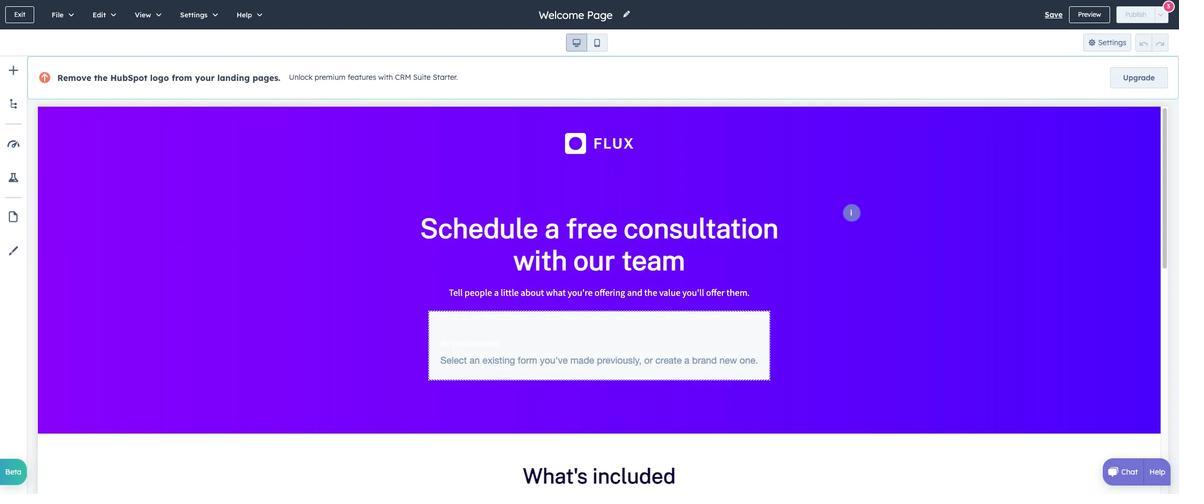 Task type: describe. For each thing, give the bounding box(es) containing it.
file button
[[41, 0, 82, 29]]

crm
[[395, 73, 411, 82]]

starter.
[[433, 73, 458, 82]]

preview button
[[1069, 6, 1110, 23]]

with
[[378, 73, 393, 82]]

2 group from the left
[[1136, 34, 1169, 52]]

help button
[[226, 0, 270, 29]]

logo
[[150, 73, 169, 83]]

save
[[1045, 10, 1063, 19]]

file
[[52, 11, 64, 19]]

premium
[[315, 73, 346, 82]]

edit button
[[82, 0, 124, 29]]

0 horizontal spatial settings button
[[169, 0, 226, 29]]

preview
[[1078, 11, 1101, 18]]

features
[[348, 73, 376, 82]]

your
[[195, 73, 215, 83]]

upgrade link
[[1110, 67, 1168, 88]]

publish
[[1125, 11, 1147, 18]]

unlock premium features with crm suite starter.
[[289, 73, 458, 82]]

exit link
[[5, 6, 34, 23]]

help inside button
[[237, 11, 252, 19]]

exit
[[14, 11, 25, 18]]

beta button
[[0, 459, 27, 486]]

from
[[172, 73, 192, 83]]

publish group
[[1116, 6, 1169, 23]]

publish button
[[1116, 6, 1156, 23]]



Task type: vqa. For each thing, say whether or not it's contained in the screenshot.
the rightmost "Settings"
yes



Task type: locate. For each thing, give the bounding box(es) containing it.
0 vertical spatial settings button
[[169, 0, 226, 29]]

0 horizontal spatial group
[[566, 34, 608, 52]]

0 vertical spatial settings
[[180, 11, 208, 19]]

None field
[[538, 8, 616, 22]]

landing
[[217, 73, 250, 83]]

settings
[[180, 11, 208, 19], [1098, 38, 1127, 47]]

save button
[[1045, 8, 1063, 21]]

chat
[[1121, 468, 1138, 477]]

settings down preview button
[[1098, 38, 1127, 47]]

settings right view button
[[180, 11, 208, 19]]

remove the hubspot logo from your landing pages.
[[57, 73, 281, 83]]

upgrade
[[1123, 73, 1155, 83]]

0 horizontal spatial help
[[237, 11, 252, 19]]

1 vertical spatial settings
[[1098, 38, 1127, 47]]

remove
[[57, 73, 91, 83]]

1 vertical spatial help
[[1150, 468, 1166, 477]]

1 horizontal spatial settings
[[1098, 38, 1127, 47]]

view
[[135, 11, 151, 19]]

3
[[1167, 2, 1170, 10]]

1 horizontal spatial settings button
[[1083, 34, 1131, 52]]

edit
[[93, 11, 106, 19]]

unlock
[[289, 73, 313, 82]]

0 horizontal spatial settings
[[180, 11, 208, 19]]

beta
[[5, 468, 22, 477]]

0 vertical spatial help
[[237, 11, 252, 19]]

1 vertical spatial settings button
[[1083, 34, 1131, 52]]

settings button
[[169, 0, 226, 29], [1083, 34, 1131, 52]]

group
[[566, 34, 608, 52], [1136, 34, 1169, 52]]

the
[[94, 73, 108, 83]]

1 horizontal spatial group
[[1136, 34, 1169, 52]]

suite
[[413, 73, 431, 82]]

help
[[237, 11, 252, 19], [1150, 468, 1166, 477]]

1 horizontal spatial help
[[1150, 468, 1166, 477]]

1 group from the left
[[566, 34, 608, 52]]

pages.
[[253, 73, 281, 83]]

hubspot
[[110, 73, 147, 83]]

view button
[[124, 0, 169, 29]]



